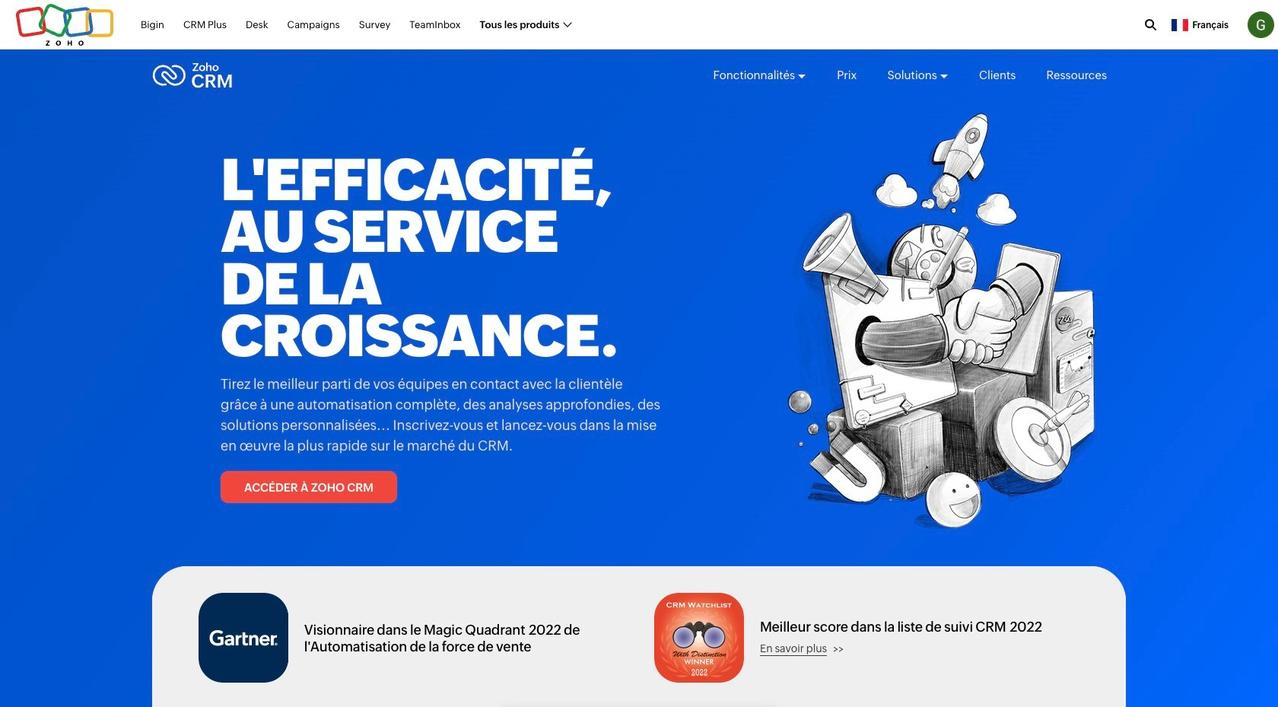 Task type: locate. For each thing, give the bounding box(es) containing it.
gary orlando image
[[1248, 11, 1275, 38]]



Task type: describe. For each thing, give the bounding box(es) containing it.
bannière page d'accueil crm image
[[754, 113, 1100, 549]]

zoho crm logo image
[[152, 59, 233, 92]]



Task type: vqa. For each thing, say whether or not it's contained in the screenshot.
Gary Orlando image
yes



